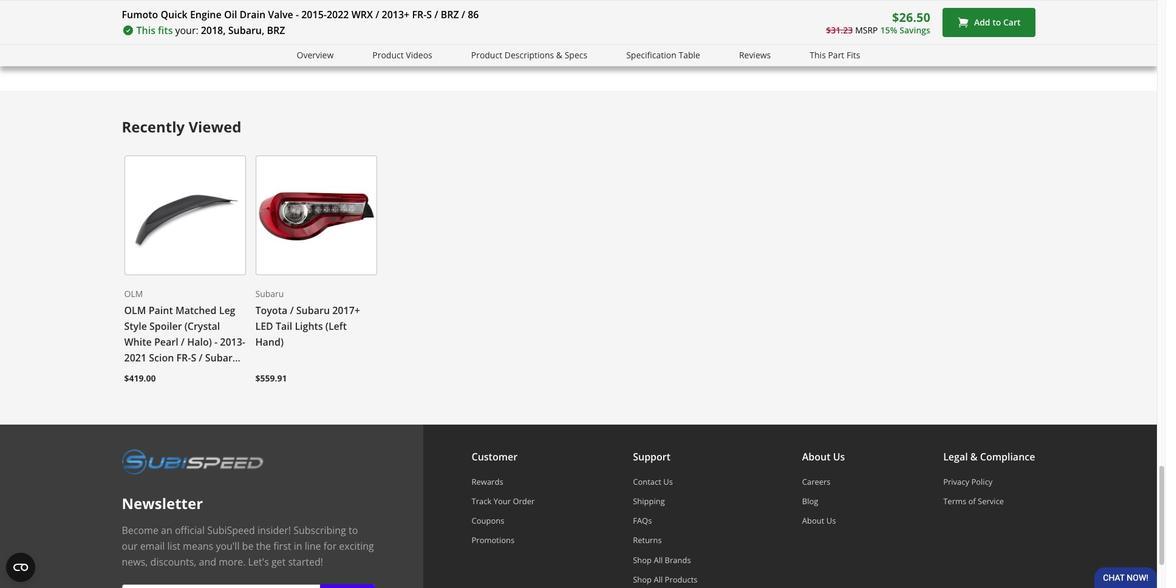 Task type: vqa. For each thing, say whether or not it's contained in the screenshot.
Rewards link
yes



Task type: locate. For each thing, give the bounding box(es) containing it.
specification table link
[[626, 49, 700, 62]]

2 vertical spatial brz
[[124, 367, 142, 380]]

1 vertical spatial -
[[214, 335, 218, 349]]

to up exciting
[[349, 523, 358, 537]]

subaru toyota / subaru 2017+ led tail lights (left hand)
[[255, 288, 360, 349]]

1 horizontal spatial this
[[810, 49, 826, 61]]

s down halo)
[[191, 351, 196, 364]]

shop down shop all brands
[[633, 574, 652, 585]]

0 vertical spatial fr-
[[412, 8, 427, 21]]

1 vertical spatial toyota
[[151, 367, 183, 380]]

1 vertical spatial &
[[971, 450, 978, 463]]

careers
[[802, 476, 831, 487]]

about us up careers 'link'
[[802, 450, 845, 463]]

2 shop from the top
[[633, 574, 652, 585]]

track your order link
[[472, 496, 535, 506]]

msrp
[[855, 24, 878, 36]]

0 vertical spatial 86
[[468, 8, 479, 21]]

subispeed
[[207, 523, 255, 537]]

discounts,
[[150, 555, 196, 568]]

1 horizontal spatial to
[[993, 17, 1001, 28]]

fr- right 2013+
[[412, 8, 427, 21]]

the
[[256, 539, 271, 552]]

started!
[[288, 555, 323, 568]]

product for product videos
[[373, 49, 404, 61]]

- right valve
[[296, 8, 299, 21]]

wrx for 2021 subaru wrx
[[182, 7, 202, 20]]

fits
[[158, 24, 173, 37]]

us up shipping link
[[663, 476, 673, 487]]

add to cart
[[974, 17, 1021, 28]]

1 olm from the top
[[124, 288, 143, 299]]

lights
[[295, 319, 323, 333]]

2021 up 2022 subaru wrx
[[122, 7, 144, 20]]

about us down blog link
[[802, 515, 836, 526]]

2 product from the left
[[471, 49, 502, 61]]

/ inside subaru toyota / subaru 2017+ led tail lights (left hand)
[[290, 304, 294, 317]]

2021 subaru wrx
[[122, 7, 202, 20]]

2021 down white
[[124, 351, 146, 364]]

brz right 2013+
[[441, 8, 459, 21]]

product videos link
[[373, 49, 432, 62]]

product
[[373, 49, 404, 61], [471, 49, 502, 61]]

product left the videos
[[373, 49, 404, 61]]

sub84912ca190 toyota / subaru 2017+ led tail lights (left hand), image
[[255, 156, 377, 275]]

0 horizontal spatial product
[[373, 49, 404, 61]]

2022 down fumoto
[[122, 30, 144, 43]]

us
[[833, 450, 845, 463], [663, 476, 673, 487], [827, 515, 836, 526]]

to right add
[[993, 17, 1001, 28]]

1 horizontal spatial product
[[471, 49, 502, 61]]

1 vertical spatial 2021
[[124, 351, 146, 364]]

track
[[472, 496, 492, 506]]

legal
[[943, 450, 968, 463]]

- right halo)
[[214, 335, 218, 349]]

toyota inside olm olm paint matched leg style spoiler (crystal white pearl / halo) - 2013- 2021 scion fr-s / subaru brz / toyota 86
[[151, 367, 183, 380]]

more.
[[219, 555, 246, 568]]

2022 up the overview at left
[[327, 8, 349, 21]]

to
[[993, 17, 1001, 28], [349, 523, 358, 537]]

fr- right scion
[[176, 351, 191, 364]]

0 vertical spatial toyota
[[255, 304, 287, 317]]

2022 subaru wrx
[[122, 30, 202, 43]]

wrx down engine
[[182, 30, 202, 43]]

0 horizontal spatial this
[[136, 24, 155, 37]]

news,
[[122, 555, 148, 568]]

product videos
[[373, 49, 432, 61]]

1 vertical spatial brz
[[267, 24, 285, 37]]

about down "blog"
[[802, 515, 825, 526]]

become an official subispeed insider! subscribing to our email list means you'll be the first in line for exciting news, discounts, and more. let's get started!
[[122, 523, 374, 568]]

tail
[[276, 319, 292, 333]]

shop all products
[[633, 574, 698, 585]]

1 horizontal spatial 2022
[[327, 8, 349, 21]]

let's
[[248, 555, 269, 568]]

-
[[296, 8, 299, 21], [214, 335, 218, 349]]

1 horizontal spatial -
[[296, 8, 299, 21]]

savings
[[900, 24, 931, 36]]

& left specs
[[556, 49, 563, 61]]

0 horizontal spatial -
[[214, 335, 218, 349]]

1 horizontal spatial brz
[[267, 24, 285, 37]]

subaru down 2021 subaru wrx link
[[147, 30, 179, 43]]

subaru down 2013-
[[205, 351, 239, 364]]

toyota up led
[[255, 304, 287, 317]]

this left part at the top of page
[[810, 49, 826, 61]]

us for contact us link
[[663, 476, 673, 487]]

this for this part fits
[[810, 49, 826, 61]]

and
[[199, 555, 216, 568]]

0 vertical spatial s
[[427, 8, 432, 21]]

toyota
[[255, 304, 287, 317], [151, 367, 183, 380]]

2 olm from the top
[[124, 304, 146, 317]]

contact us
[[633, 476, 673, 487]]

1 vertical spatial s
[[191, 351, 196, 364]]

1 vertical spatial 86
[[186, 367, 197, 380]]

product left descriptions
[[471, 49, 502, 61]]

2013-
[[220, 335, 245, 349]]

2 vertical spatial us
[[827, 515, 836, 526]]

0 vertical spatial brz
[[441, 8, 459, 21]]

toyota down scion
[[151, 367, 183, 380]]

s inside olm olm paint matched leg style spoiler (crystal white pearl / halo) - 2013- 2021 scion fr-s / subaru brz / toyota 86
[[191, 351, 196, 364]]

product descriptions & specs link
[[471, 49, 588, 62]]

list
[[167, 539, 180, 552]]

2 all from the top
[[654, 574, 663, 585]]

fits
[[847, 49, 860, 61]]

recently
[[122, 117, 185, 137]]

terms of service link
[[943, 496, 1035, 506]]

1 vertical spatial shop
[[633, 574, 652, 585]]

1 vertical spatial us
[[663, 476, 673, 487]]

about up careers
[[802, 450, 831, 463]]

specification table
[[626, 49, 700, 61]]

wrx
[[182, 7, 202, 20], [352, 8, 373, 21], [182, 30, 202, 43]]

fumoto
[[122, 8, 158, 21]]

1 about from the top
[[802, 450, 831, 463]]

0 vertical spatial 2021
[[122, 7, 144, 20]]

1 horizontal spatial &
[[971, 450, 978, 463]]

0 vertical spatial shop
[[633, 554, 652, 565]]

2013+
[[382, 8, 410, 21]]

subispeed logo image
[[122, 449, 263, 474]]

1 vertical spatial to
[[349, 523, 358, 537]]

1 horizontal spatial s
[[427, 8, 432, 21]]

all for brands
[[654, 554, 663, 565]]

subaru up fits
[[147, 7, 179, 20]]

product for product descriptions & specs
[[471, 49, 502, 61]]

&
[[556, 49, 563, 61], [971, 450, 978, 463]]

0 vertical spatial olm
[[124, 288, 143, 299]]

1 vertical spatial all
[[654, 574, 663, 585]]

s right 2013+
[[427, 8, 432, 21]]

descriptions
[[505, 49, 554, 61]]

& right legal
[[971, 450, 978, 463]]

0 horizontal spatial 86
[[186, 367, 197, 380]]

brz down valve
[[267, 24, 285, 37]]

wrx up your:
[[182, 7, 202, 20]]

spoiler
[[149, 319, 182, 333]]

all
[[654, 554, 663, 565], [654, 574, 663, 585]]

shop down "returns"
[[633, 554, 652, 565]]

about us link
[[802, 515, 845, 526]]

this fits your: 2018, subaru, brz
[[136, 24, 285, 37]]

all left brands
[[654, 554, 663, 565]]

quick
[[161, 8, 188, 21]]

0 horizontal spatial toyota
[[151, 367, 183, 380]]

specs
[[565, 49, 588, 61]]

shipping
[[633, 496, 665, 506]]

0 vertical spatial to
[[993, 17, 1001, 28]]

us up careers 'link'
[[833, 450, 845, 463]]

style
[[124, 319, 147, 333]]

2021 subaru wrx link
[[122, 5, 202, 29]]

0 horizontal spatial to
[[349, 523, 358, 537]]

subaru,
[[228, 24, 264, 37]]

shop for shop all brands
[[633, 554, 652, 565]]

1 vertical spatial fr-
[[176, 351, 191, 364]]

track your order
[[472, 496, 535, 506]]

1 shop from the top
[[633, 554, 652, 565]]

us for about us link
[[827, 515, 836, 526]]

0 horizontal spatial &
[[556, 49, 563, 61]]

insider!
[[258, 523, 291, 537]]

this
[[136, 24, 155, 37], [810, 49, 826, 61]]

us down blog link
[[827, 515, 836, 526]]

this down fumoto
[[136, 24, 155, 37]]

wrx left 2013+
[[352, 8, 373, 21]]

0 vertical spatial all
[[654, 554, 663, 565]]

1 horizontal spatial toyota
[[255, 304, 287, 317]]

to inside the become an official subispeed insider! subscribing to our email list means you'll be the first in line for exciting news, discounts, and more. let's get started!
[[349, 523, 358, 537]]

0 vertical spatial about us
[[802, 450, 845, 463]]

1 vertical spatial about
[[802, 515, 825, 526]]

0 horizontal spatial s
[[191, 351, 196, 364]]

privacy policy
[[943, 476, 993, 487]]

all down shop all brands
[[654, 574, 663, 585]]

1 vertical spatial 2022
[[122, 30, 144, 43]]

terms
[[943, 496, 967, 506]]

compliance
[[980, 450, 1035, 463]]

subaru inside 2021 subaru wrx link
[[147, 7, 179, 20]]

$31.23
[[826, 24, 853, 36]]

0 vertical spatial about
[[802, 450, 831, 463]]

matched
[[175, 304, 217, 317]]

privacy
[[943, 476, 970, 487]]

1 product from the left
[[373, 49, 404, 61]]

0 horizontal spatial brz
[[124, 367, 142, 380]]

brz
[[441, 8, 459, 21], [267, 24, 285, 37], [124, 367, 142, 380]]

1 all from the top
[[654, 554, 663, 565]]

1 vertical spatial this
[[810, 49, 826, 61]]

1 vertical spatial about us
[[802, 515, 836, 526]]

brz down white
[[124, 367, 142, 380]]

for
[[324, 539, 337, 552]]

customer
[[472, 450, 518, 463]]

1 vertical spatial olm
[[124, 304, 146, 317]]

0 vertical spatial this
[[136, 24, 155, 37]]

$559.91
[[255, 372, 287, 384]]

0 horizontal spatial fr-
[[176, 351, 191, 364]]

2 about from the top
[[802, 515, 825, 526]]



Task type: describe. For each thing, give the bounding box(es) containing it.
become
[[122, 523, 158, 537]]

2 about us from the top
[[802, 515, 836, 526]]

subaru inside 2022 subaru wrx link
[[147, 30, 179, 43]]

subaru inside olm olm paint matched leg style spoiler (crystal white pearl / halo) - 2013- 2021 scion fr-s / subaru brz / toyota 86
[[205, 351, 239, 364]]

subaru up lights on the left bottom of page
[[296, 304, 330, 317]]

scion
[[149, 351, 174, 364]]

overview link
[[297, 49, 334, 62]]

this part fits link
[[810, 49, 860, 62]]

86 inside olm olm paint matched leg style spoiler (crystal white pearl / halo) - 2013- 2021 scion fr-s / subaru brz / toyota 86
[[186, 367, 197, 380]]

blog
[[802, 496, 818, 506]]

rewards
[[472, 476, 503, 487]]

your
[[494, 496, 511, 506]]

engine
[[190, 8, 222, 21]]

coupons link
[[472, 515, 535, 526]]

Enter your email text field
[[122, 584, 374, 588]]

open widget image
[[6, 553, 35, 582]]

all for products
[[654, 574, 663, 585]]

2021 inside olm olm paint matched leg style spoiler (crystal white pearl / halo) - 2013- 2021 scion fr-s / subaru brz / toyota 86
[[124, 351, 146, 364]]

viewed
[[189, 117, 241, 137]]

$419.00
[[124, 372, 156, 384]]

0 vertical spatial 2022
[[327, 8, 349, 21]]

email
[[140, 539, 165, 552]]

faqs link
[[633, 515, 704, 526]]

paint
[[149, 304, 173, 317]]

support
[[633, 450, 671, 463]]

shop all brands
[[633, 554, 691, 565]]

oil
[[224, 8, 237, 21]]

leg
[[219, 304, 235, 317]]

hand)
[[255, 335, 284, 349]]

line
[[305, 539, 321, 552]]

valve
[[268, 8, 293, 21]]

product descriptions & specs
[[471, 49, 588, 61]]

you'll
[[216, 539, 240, 552]]

toyota inside subaru toyota / subaru 2017+ led tail lights (left hand)
[[255, 304, 287, 317]]

contact us link
[[633, 476, 704, 487]]

$26.50
[[892, 9, 931, 25]]

policy
[[972, 476, 993, 487]]

your:
[[175, 24, 198, 37]]

an
[[161, 523, 172, 537]]

faqs
[[633, 515, 652, 526]]

legal & compliance
[[943, 450, 1035, 463]]

this for this fits your: 2018, subaru, brz
[[136, 24, 155, 37]]

2015-
[[301, 8, 327, 21]]

shop for shop all products
[[633, 574, 652, 585]]

terms of service
[[943, 496, 1004, 506]]

shop all products link
[[633, 574, 704, 585]]

official
[[175, 523, 205, 537]]

2022 subaru wrx link
[[122, 29, 202, 52]]

brz inside olm olm paint matched leg style spoiler (crystal white pearl / halo) - 2013- 2021 scion fr-s / subaru brz / toyota 86
[[124, 367, 142, 380]]

reviews link
[[739, 49, 771, 62]]

fumoto quick engine oil drain valve - 2015-2022 wrx / 2013+ fr-s / brz / 86
[[122, 8, 479, 21]]

$26.50 $31.23 msrp 15% savings
[[826, 9, 931, 36]]

be
[[242, 539, 254, 552]]

0 vertical spatial us
[[833, 450, 845, 463]]

newsletter
[[122, 493, 203, 513]]

cart
[[1003, 17, 1021, 28]]

overview
[[297, 49, 334, 61]]

careers link
[[802, 476, 845, 487]]

exciting
[[339, 539, 374, 552]]

0 horizontal spatial 2022
[[122, 30, 144, 43]]

halo)
[[187, 335, 212, 349]]

1 about us from the top
[[802, 450, 845, 463]]

(crystal
[[184, 319, 220, 333]]

fr- inside olm olm paint matched leg style spoiler (crystal white pearl / halo) - 2013- 2021 scion fr-s / subaru brz / toyota 86
[[176, 351, 191, 364]]

(left
[[326, 319, 347, 333]]

service
[[978, 496, 1004, 506]]

olm olm paint matched leg style spoiler (crystal white pearl / halo) - 2013- 2021 scion fr-s / subaru brz / toyota 86
[[124, 288, 245, 380]]

contact
[[633, 476, 661, 487]]

0 vertical spatial &
[[556, 49, 563, 61]]

drain
[[240, 8, 266, 21]]

0 vertical spatial -
[[296, 8, 299, 21]]

add to cart button
[[943, 8, 1035, 37]]

- inside olm olm paint matched leg style spoiler (crystal white pearl / halo) - 2013- 2021 scion fr-s / subaru brz / toyota 86
[[214, 335, 218, 349]]

recently viewed
[[122, 117, 241, 137]]

wrx for 2022 subaru wrx
[[182, 30, 202, 43]]

led
[[255, 319, 273, 333]]

our
[[122, 539, 138, 552]]

subaru up led
[[255, 288, 284, 299]]

2 horizontal spatial brz
[[441, 8, 459, 21]]

shop all brands link
[[633, 554, 704, 565]]

brands
[[665, 554, 691, 565]]

sku: a.70133.1-k1x,,olm paint matched leg style spoiler - crystal white pearl, image
[[124, 156, 246, 275]]

shipping link
[[633, 496, 704, 506]]

returns
[[633, 535, 662, 546]]

15%
[[881, 24, 898, 36]]

to inside button
[[993, 17, 1001, 28]]

2017+
[[332, 304, 360, 317]]

videos
[[406, 49, 432, 61]]

order
[[513, 496, 535, 506]]

1 horizontal spatial 86
[[468, 8, 479, 21]]

1 horizontal spatial fr-
[[412, 8, 427, 21]]

promotions
[[472, 535, 515, 546]]

privacy policy link
[[943, 476, 1035, 487]]



